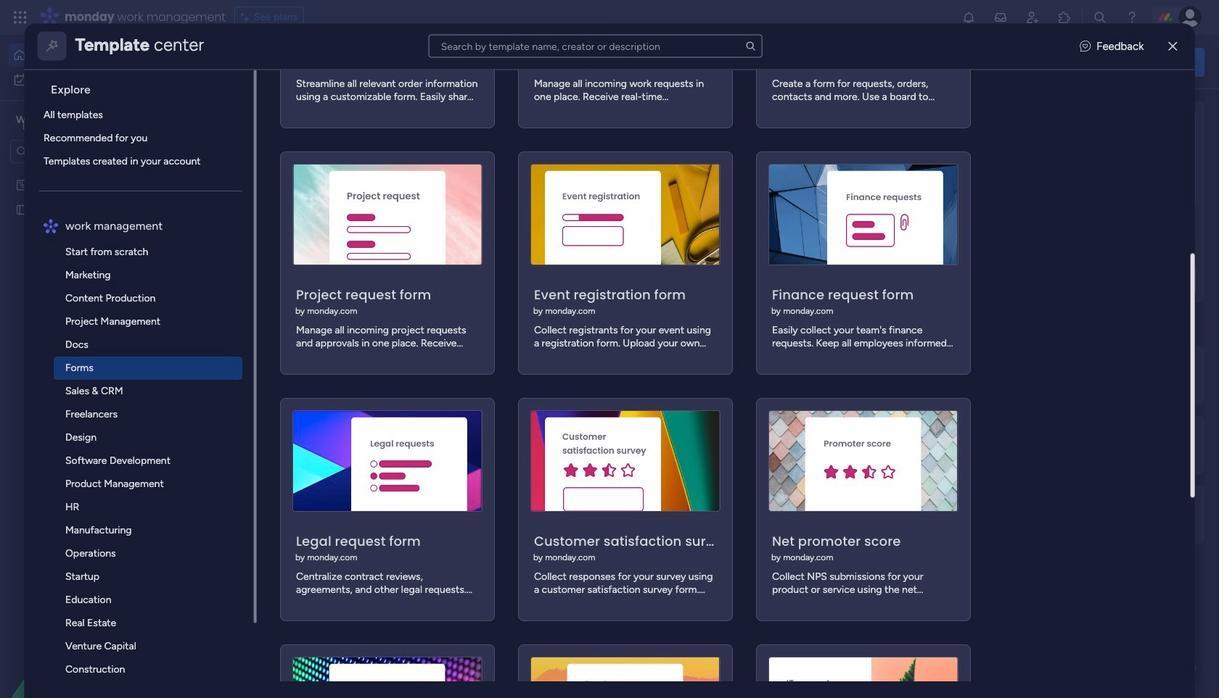 Task type: describe. For each thing, give the bounding box(es) containing it.
0 element
[[371, 345, 389, 363]]

1 horizontal spatial component image
[[293, 459, 306, 472]]

explore element
[[39, 103, 254, 173]]

1 vertical spatial lottie animation image
[[0, 552, 185, 699]]

workspace selection element
[[14, 112, 115, 131]]

public board image
[[242, 265, 258, 281]]

workspace image
[[248, 438, 283, 473]]

search everything image
[[1093, 10, 1107, 25]]

update feed image
[[994, 10, 1008, 25]]

1 vertical spatial option
[[9, 68, 176, 91]]

open update feed (inbox) image
[[224, 345, 242, 363]]

0 horizontal spatial lottie animation element
[[0, 552, 185, 699]]

help image
[[1125, 10, 1139, 25]]

notifications image
[[962, 10, 976, 25]]

invite members image
[[1025, 10, 1040, 25]]

templates image image
[[1000, 110, 1192, 210]]

0 horizontal spatial public board image
[[15, 202, 29, 216]]

quick search results list box
[[224, 136, 952, 328]]

monday marketplace image
[[1057, 10, 1072, 25]]

add to favorites image for the right component icon
[[673, 265, 687, 280]]

bob builder image
[[1179, 6, 1202, 29]]



Task type: vqa. For each thing, say whether or not it's contained in the screenshot.
assigns
no



Task type: locate. For each thing, give the bounding box(es) containing it.
1 horizontal spatial lottie animation element
[[576, 35, 984, 90]]

Search by template name, creator or description search field
[[429, 34, 763, 58]]

option
[[9, 44, 176, 67], [9, 68, 176, 91], [0, 172, 185, 175]]

Search in workspace field
[[30, 143, 121, 160]]

v2 user feedback image
[[1080, 38, 1091, 54]]

help center element
[[987, 416, 1205, 474]]

1 horizontal spatial lottie animation image
[[576, 35, 984, 90]]

heading
[[39, 70, 254, 103]]

2 horizontal spatial component image
[[482, 288, 495, 301]]

v2 bolt switch image
[[1112, 54, 1120, 70]]

0 horizontal spatial lottie animation image
[[0, 552, 185, 699]]

getting started element
[[987, 347, 1205, 405]]

1 horizontal spatial add to favorites image
[[673, 265, 687, 280]]

search image
[[745, 40, 757, 52]]

0 vertical spatial lottie animation image
[[576, 35, 984, 90]]

add to favorites image for left component icon
[[433, 265, 447, 280]]

1 vertical spatial lottie animation element
[[0, 552, 185, 699]]

close image
[[1169, 41, 1177, 52]]

0 vertical spatial public board image
[[15, 202, 29, 216]]

1 vertical spatial public board image
[[482, 265, 498, 281]]

1 add to favorites image from the left
[[433, 265, 447, 280]]

1 horizontal spatial public board image
[[482, 265, 498, 281]]

see plans image
[[241, 9, 254, 25]]

2 vertical spatial option
[[0, 172, 185, 175]]

0 horizontal spatial add to favorites image
[[433, 265, 447, 280]]

public board image inside quick search results list box
[[482, 265, 498, 281]]

workspace image
[[14, 112, 28, 128]]

list box
[[30, 70, 257, 699], [0, 169, 185, 418]]

component image
[[242, 288, 255, 301], [482, 288, 495, 301], [293, 459, 306, 472]]

contact sales element
[[987, 486, 1205, 544]]

0 vertical spatial lottie animation element
[[576, 35, 984, 90]]

lottie animation element
[[576, 35, 984, 90], [0, 552, 185, 699]]

v2 user feedback image
[[999, 54, 1010, 70]]

public board image
[[15, 202, 29, 216], [482, 265, 498, 281]]

lottie animation image
[[576, 35, 984, 90], [0, 552, 185, 699]]

None search field
[[429, 34, 763, 58]]

select product image
[[13, 10, 28, 25]]

2 add to favorites image from the left
[[673, 265, 687, 280]]

0 horizontal spatial component image
[[242, 288, 255, 301]]

0 vertical spatial option
[[9, 44, 176, 67]]

work management templates element
[[39, 240, 254, 699]]

add to favorites image
[[433, 265, 447, 280], [673, 265, 687, 280]]



